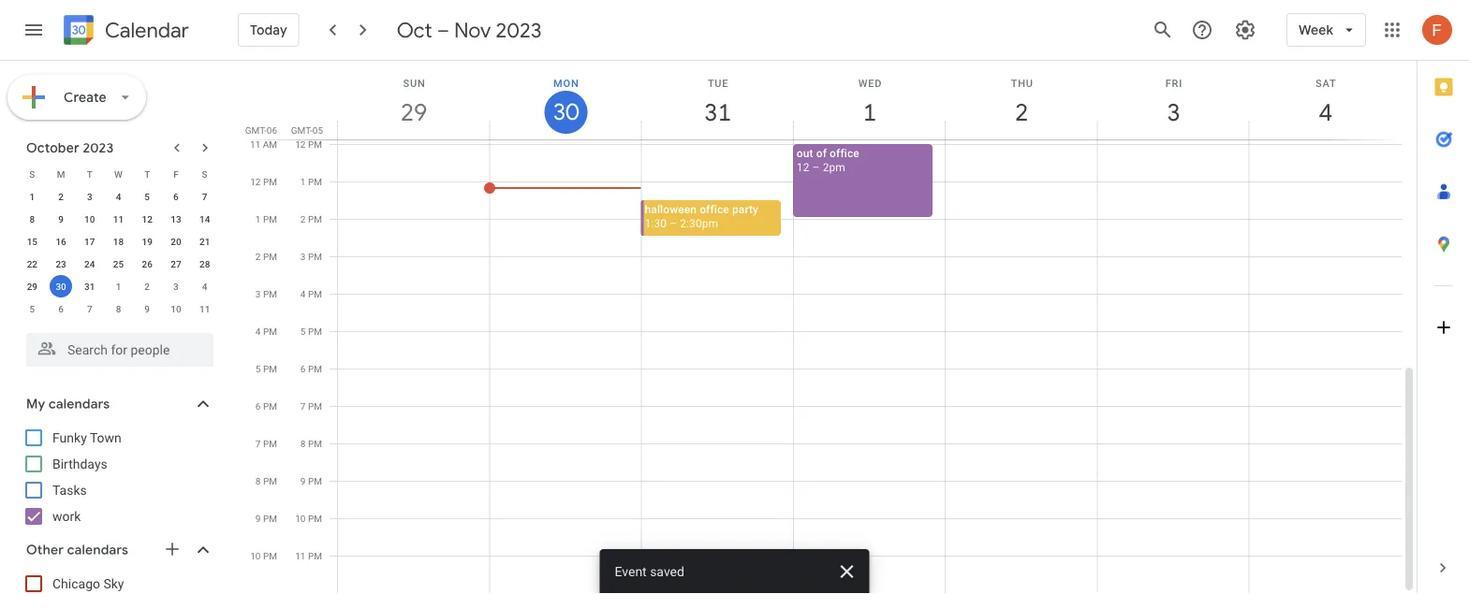 Task type: vqa. For each thing, say whether or not it's contained in the screenshot.


Task type: describe. For each thing, give the bounding box(es) containing it.
29 inside column header
[[400, 97, 426, 128]]

november 2 element
[[136, 275, 159, 298]]

other calendars
[[26, 542, 128, 559]]

november 3 element
[[165, 275, 187, 298]]

oct – nov 2023
[[397, 17, 542, 43]]

calendar element
[[60, 11, 189, 52]]

12 element
[[136, 208, 159, 230]]

my calendars
[[26, 396, 110, 413]]

2pm
[[823, 161, 846, 174]]

29 link
[[393, 91, 436, 134]]

thu 2
[[1012, 77, 1034, 128]]

work
[[52, 509, 81, 525]]

21
[[200, 236, 210, 247]]

19 element
[[136, 230, 159, 253]]

22
[[27, 259, 38, 270]]

21 element
[[194, 230, 216, 253]]

05
[[313, 125, 323, 136]]

26 element
[[136, 253, 159, 275]]

1 inside wed 1
[[862, 97, 876, 128]]

m
[[57, 169, 65, 180]]

settings menu image
[[1235, 19, 1257, 41]]

event
[[615, 564, 647, 580]]

25
[[113, 259, 124, 270]]

tue 31
[[704, 77, 731, 128]]

november 8 element
[[107, 298, 130, 320]]

1 vertical spatial 7 pm
[[256, 438, 277, 450]]

18
[[113, 236, 124, 247]]

row group containing 1
[[18, 186, 219, 320]]

create
[[64, 89, 107, 106]]

2 down gmt-05
[[301, 214, 306, 225]]

sky
[[103, 577, 124, 592]]

3 column header
[[1098, 61, 1250, 140]]

27 element
[[165, 253, 187, 275]]

0 vertical spatial 9 pm
[[301, 476, 322, 487]]

23
[[56, 259, 66, 270]]

12 inside row
[[142, 214, 153, 225]]

thu
[[1012, 77, 1034, 89]]

mon 30
[[552, 77, 580, 127]]

november 5 element
[[21, 298, 43, 320]]

my
[[26, 396, 45, 413]]

today
[[250, 22, 287, 38]]

– for out of office 12 – 2pm
[[813, 161, 820, 174]]

1 right "14" "element"
[[256, 214, 261, 225]]

event saved
[[615, 564, 685, 580]]

funky town
[[52, 431, 122, 446]]

19
[[142, 236, 153, 247]]

1 horizontal spatial 4 pm
[[301, 289, 322, 300]]

31 link
[[697, 91, 740, 134]]

town
[[90, 431, 122, 446]]

halloween
[[645, 203, 697, 216]]

nov
[[454, 17, 491, 43]]

add other calendars image
[[163, 541, 182, 559]]

sat
[[1316, 77, 1337, 89]]

2 s from the left
[[202, 169, 208, 180]]

30 link
[[545, 91, 588, 134]]

office inside halloween office party 1:30 – 2:30pm
[[700, 203, 730, 216]]

1 down "25" element
[[116, 281, 121, 292]]

gmt- for 06
[[245, 125, 267, 136]]

1 column header
[[793, 61, 946, 140]]

oct
[[397, 17, 432, 43]]

11 am
[[250, 139, 277, 150]]

12 down gmt-05
[[295, 139, 306, 150]]

0 horizontal spatial 4 pm
[[256, 326, 277, 337]]

funky
[[52, 431, 87, 446]]

week button
[[1287, 7, 1367, 52]]

13
[[171, 214, 181, 225]]

30 cell
[[47, 275, 75, 298]]

17 element
[[78, 230, 101, 253]]

november 6 element
[[50, 298, 72, 320]]

grid containing 29
[[240, 61, 1418, 595]]

other
[[26, 542, 64, 559]]

31 column header
[[641, 61, 794, 140]]

16
[[56, 236, 66, 247]]

0 horizontal spatial 8 pm
[[256, 476, 277, 487]]

main drawer image
[[22, 19, 45, 41]]

27
[[171, 259, 181, 270]]

0 horizontal spatial 10 pm
[[250, 551, 277, 562]]

calendar
[[105, 17, 189, 44]]

am
[[263, 139, 277, 150]]

today button
[[238, 7, 300, 52]]

sun 29
[[400, 77, 426, 128]]

week
[[1300, 22, 1334, 38]]

30 inside 30, today element
[[56, 281, 66, 292]]

saved
[[650, 564, 685, 580]]

2 link
[[1001, 91, 1044, 134]]

24 element
[[78, 253, 101, 275]]

10 left 11 pm
[[250, 551, 261, 562]]

row containing 1
[[18, 186, 219, 208]]

3 link
[[1153, 91, 1196, 134]]

23 element
[[50, 253, 72, 275]]

november 4 element
[[194, 275, 216, 298]]

10 element
[[78, 208, 101, 230]]

30 inside mon 30
[[552, 97, 578, 127]]

wed 1
[[859, 77, 883, 128]]

gmt-06
[[245, 125, 277, 136]]

10 up 11 pm
[[295, 513, 306, 525]]

other calendars button
[[4, 536, 232, 566]]

october 2023 grid
[[18, 163, 219, 320]]

Search for people text field
[[37, 334, 202, 367]]

office inside out of office 12 – 2pm
[[830, 147, 860, 160]]

tasks
[[52, 483, 87, 498]]

halloween office party 1:30 – 2:30pm
[[645, 203, 759, 230]]

0 vertical spatial 1 pm
[[301, 176, 322, 187]]

birthdays
[[52, 457, 107, 472]]

1 down gmt-05
[[301, 176, 306, 187]]

november 7 element
[[78, 298, 101, 320]]

16 element
[[50, 230, 72, 253]]

chicago
[[52, 577, 100, 592]]

0 vertical spatial 8 pm
[[301, 438, 322, 450]]

29 inside row
[[27, 281, 38, 292]]

0 horizontal spatial 1 pm
[[256, 214, 277, 225]]

of
[[817, 147, 827, 160]]



Task type: locate. For each thing, give the bounding box(es) containing it.
calendars for other calendars
[[67, 542, 128, 559]]

pm
[[308, 139, 322, 150], [263, 176, 277, 187], [308, 176, 322, 187], [263, 214, 277, 225], [308, 214, 322, 225], [263, 251, 277, 262], [308, 251, 322, 262], [263, 289, 277, 300], [308, 289, 322, 300], [263, 326, 277, 337], [308, 326, 322, 337], [263, 364, 277, 375], [308, 364, 322, 375], [263, 401, 277, 412], [308, 401, 322, 412], [263, 438, 277, 450], [308, 438, 322, 450], [263, 476, 277, 487], [308, 476, 322, 487], [263, 513, 277, 525], [308, 513, 322, 525], [263, 551, 277, 562], [308, 551, 322, 562]]

row containing 8
[[18, 208, 219, 230]]

7 pm
[[301, 401, 322, 412], [256, 438, 277, 450]]

2 down 26 "element"
[[145, 281, 150, 292]]

20
[[171, 236, 181, 247]]

4 link
[[1305, 91, 1348, 134]]

11
[[250, 139, 261, 150], [113, 214, 124, 225], [200, 304, 210, 315], [295, 551, 306, 562]]

– inside out of office 12 – 2pm
[[813, 161, 820, 174]]

0 horizontal spatial 7 pm
[[256, 438, 277, 450]]

11 for 11 element
[[113, 214, 124, 225]]

14
[[200, 214, 210, 225]]

s right f
[[202, 169, 208, 180]]

– inside halloween office party 1:30 – 2:30pm
[[670, 217, 678, 230]]

9 pm
[[301, 476, 322, 487], [256, 513, 277, 525]]

1 vertical spatial 31
[[84, 281, 95, 292]]

create button
[[7, 75, 146, 120]]

31 inside column header
[[704, 97, 731, 128]]

1 horizontal spatial 2023
[[496, 17, 542, 43]]

2 row from the top
[[18, 186, 219, 208]]

30 down 23
[[56, 281, 66, 292]]

1:30
[[645, 217, 667, 230]]

row containing 22
[[18, 253, 219, 275]]

29 down 22
[[27, 281, 38, 292]]

30 down mon
[[552, 97, 578, 127]]

0 horizontal spatial office
[[700, 203, 730, 216]]

0 vertical spatial 31
[[704, 97, 731, 128]]

2023 right nov
[[496, 17, 542, 43]]

my calendars button
[[4, 390, 232, 420]]

2023 right october
[[83, 140, 114, 156]]

4 column header
[[1250, 61, 1403, 140]]

0 vertical spatial 5 pm
[[301, 326, 322, 337]]

calendar heading
[[101, 17, 189, 44]]

2:30pm
[[680, 217, 719, 230]]

0 vertical spatial 2 pm
[[301, 214, 322, 225]]

row containing s
[[18, 163, 219, 186]]

fri
[[1166, 77, 1183, 89]]

1 vertical spatial 9 pm
[[256, 513, 277, 525]]

0 horizontal spatial 3 pm
[[256, 289, 277, 300]]

0 vertical spatial 3 pm
[[301, 251, 322, 262]]

1 vertical spatial 4 pm
[[256, 326, 277, 337]]

1 horizontal spatial 2 pm
[[301, 214, 322, 225]]

– down of
[[813, 161, 820, 174]]

1 vertical spatial 1 pm
[[256, 214, 277, 225]]

s left 'm'
[[29, 169, 35, 180]]

0 horizontal spatial 12 pm
[[250, 176, 277, 187]]

chicago sky
[[52, 577, 124, 592]]

1 horizontal spatial 12 pm
[[295, 139, 322, 150]]

november 9 element
[[136, 298, 159, 320]]

1 down wed
[[862, 97, 876, 128]]

6 pm
[[301, 364, 322, 375], [256, 401, 277, 412]]

15 element
[[21, 230, 43, 253]]

11 for 11 pm
[[295, 551, 306, 562]]

11 for 11 am
[[250, 139, 261, 150]]

grid
[[240, 61, 1418, 595]]

1 up 15 element
[[30, 191, 35, 202]]

15
[[27, 236, 38, 247]]

my calendars list
[[4, 423, 232, 532]]

2 down 'm'
[[58, 191, 64, 202]]

1 s from the left
[[29, 169, 35, 180]]

gmt-05
[[291, 125, 323, 136]]

4 inside sat 4
[[1319, 97, 1332, 128]]

1 vertical spatial –
[[813, 161, 820, 174]]

– for halloween office party 1:30 – 2:30pm
[[670, 217, 678, 230]]

– down halloween
[[670, 217, 678, 230]]

12 pm
[[295, 139, 322, 150], [250, 176, 277, 187]]

10 pm up 11 pm
[[295, 513, 322, 525]]

0 horizontal spatial t
[[87, 169, 93, 180]]

0 horizontal spatial gmt-
[[245, 125, 267, 136]]

gmt- for 05
[[291, 125, 313, 136]]

3
[[1167, 97, 1180, 128], [87, 191, 92, 202], [301, 251, 306, 262], [173, 281, 179, 292], [256, 289, 261, 300]]

12 down out
[[797, 161, 810, 174]]

29
[[400, 97, 426, 128], [27, 281, 38, 292]]

0 horizontal spatial 29
[[27, 281, 38, 292]]

10 down november 3 element
[[171, 304, 181, 315]]

0 horizontal spatial 5 pm
[[256, 364, 277, 375]]

24
[[84, 259, 95, 270]]

1 vertical spatial 8 pm
[[256, 476, 277, 487]]

gmt- right 06
[[291, 125, 313, 136]]

0 vertical spatial calendars
[[49, 396, 110, 413]]

31 element
[[78, 275, 101, 298]]

1 horizontal spatial –
[[670, 217, 678, 230]]

7
[[202, 191, 207, 202], [87, 304, 92, 315], [301, 401, 306, 412], [256, 438, 261, 450]]

4 pm
[[301, 289, 322, 300], [256, 326, 277, 337]]

1 vertical spatial 29
[[27, 281, 38, 292]]

28
[[200, 259, 210, 270]]

14 element
[[194, 208, 216, 230]]

None search field
[[0, 326, 232, 367]]

1 horizontal spatial t
[[144, 169, 150, 180]]

10 pm
[[295, 513, 322, 525], [250, 551, 277, 562]]

12 inside out of office 12 – 2pm
[[797, 161, 810, 174]]

28 element
[[194, 253, 216, 275]]

12 down 11 am
[[250, 176, 261, 187]]

0 horizontal spatial 30
[[56, 281, 66, 292]]

0 vertical spatial 6 pm
[[301, 364, 322, 375]]

row group
[[18, 186, 219, 320]]

12 pm down gmt-05
[[295, 139, 322, 150]]

calendars
[[49, 396, 110, 413], [67, 542, 128, 559]]

row containing 5
[[18, 298, 219, 320]]

1 link
[[849, 91, 892, 134]]

30
[[552, 97, 578, 127], [56, 281, 66, 292]]

11 pm
[[295, 551, 322, 562]]

12 up "19"
[[142, 214, 153, 225]]

t
[[87, 169, 93, 180], [144, 169, 150, 180]]

2 inside thu 2
[[1015, 97, 1028, 128]]

0 horizontal spatial –
[[437, 17, 450, 43]]

18 element
[[107, 230, 130, 253]]

office up 2:30pm
[[700, 203, 730, 216]]

1 vertical spatial 30
[[56, 281, 66, 292]]

31
[[704, 97, 731, 128], [84, 281, 95, 292]]

2 vertical spatial –
[[670, 217, 678, 230]]

0 horizontal spatial s
[[29, 169, 35, 180]]

1 horizontal spatial 10 pm
[[295, 513, 322, 525]]

06
[[267, 125, 277, 136]]

1 horizontal spatial office
[[830, 147, 860, 160]]

calendars up chicago sky
[[67, 542, 128, 559]]

1 vertical spatial 2 pm
[[256, 251, 277, 262]]

gmt- up 11 am
[[245, 125, 267, 136]]

13 element
[[165, 208, 187, 230]]

26
[[142, 259, 153, 270]]

out of office 12 – 2pm
[[797, 147, 860, 174]]

calendars for my calendars
[[49, 396, 110, 413]]

31 down 24
[[84, 281, 95, 292]]

1
[[862, 97, 876, 128], [301, 176, 306, 187], [30, 191, 35, 202], [256, 214, 261, 225], [116, 281, 121, 292]]

1 t from the left
[[87, 169, 93, 180]]

10 pm left 11 pm
[[250, 551, 277, 562]]

tab list
[[1418, 61, 1470, 542]]

5 pm
[[301, 326, 322, 337], [256, 364, 277, 375]]

29 column header
[[337, 61, 490, 140]]

0 horizontal spatial 6 pm
[[256, 401, 277, 412]]

2 pm right 28 element
[[256, 251, 277, 262]]

8
[[30, 214, 35, 225], [116, 304, 121, 315], [301, 438, 306, 450], [256, 476, 261, 487]]

1 horizontal spatial 9 pm
[[301, 476, 322, 487]]

row containing 15
[[18, 230, 219, 253]]

wed
[[859, 77, 883, 89]]

– right oct
[[437, 17, 450, 43]]

2 right 28 element
[[256, 251, 261, 262]]

t left f
[[144, 169, 150, 180]]

0 vertical spatial 30
[[552, 97, 578, 127]]

november 11 element
[[194, 298, 216, 320]]

1 vertical spatial 12 pm
[[250, 176, 277, 187]]

1 vertical spatial 2023
[[83, 140, 114, 156]]

1 row from the top
[[18, 163, 219, 186]]

20 element
[[165, 230, 187, 253]]

1 vertical spatial 6 pm
[[256, 401, 277, 412]]

1 horizontal spatial gmt-
[[291, 125, 313, 136]]

10 up 17
[[84, 214, 95, 225]]

0 horizontal spatial 2 pm
[[256, 251, 277, 262]]

october 2023
[[26, 140, 114, 156]]

s
[[29, 169, 35, 180], [202, 169, 208, 180]]

1 horizontal spatial 29
[[400, 97, 426, 128]]

12 pm down 11 am
[[250, 176, 277, 187]]

0 vertical spatial 7 pm
[[301, 401, 322, 412]]

row containing 29
[[18, 275, 219, 298]]

6 row from the top
[[18, 275, 219, 298]]

1 horizontal spatial 8 pm
[[301, 438, 322, 450]]

1 pm right "14" "element"
[[256, 214, 277, 225]]

5 row from the top
[[18, 253, 219, 275]]

out
[[797, 147, 814, 160]]

17
[[84, 236, 95, 247]]

4
[[1319, 97, 1332, 128], [116, 191, 121, 202], [202, 281, 207, 292], [301, 289, 306, 300], [256, 326, 261, 337]]

5
[[145, 191, 150, 202], [30, 304, 35, 315], [301, 326, 306, 337], [256, 364, 261, 375]]

0 vertical spatial 29
[[400, 97, 426, 128]]

0 horizontal spatial 2023
[[83, 140, 114, 156]]

1 horizontal spatial 1 pm
[[301, 176, 322, 187]]

f
[[173, 169, 179, 180]]

31 inside row
[[84, 281, 95, 292]]

november 1 element
[[107, 275, 130, 298]]

1 vertical spatial calendars
[[67, 542, 128, 559]]

november 10 element
[[165, 298, 187, 320]]

0 horizontal spatial 9 pm
[[256, 513, 277, 525]]

1 vertical spatial 10 pm
[[250, 551, 277, 562]]

11 for november 11 element
[[200, 304, 210, 315]]

0 vertical spatial 12 pm
[[295, 139, 322, 150]]

2 t from the left
[[144, 169, 150, 180]]

w
[[114, 169, 123, 180]]

29 element
[[21, 275, 43, 298]]

3 inside fri 3
[[1167, 97, 1180, 128]]

0 vertical spatial 10 pm
[[295, 513, 322, 525]]

3 pm
[[301, 251, 322, 262], [256, 289, 277, 300]]

t right 'm'
[[87, 169, 93, 180]]

7 row from the top
[[18, 298, 219, 320]]

1 horizontal spatial 3 pm
[[301, 251, 322, 262]]

1 horizontal spatial 31
[[704, 97, 731, 128]]

2 down thu on the right
[[1015, 97, 1028, 128]]

1 horizontal spatial 30
[[552, 97, 578, 127]]

1 horizontal spatial 6 pm
[[301, 364, 322, 375]]

row
[[18, 163, 219, 186], [18, 186, 219, 208], [18, 208, 219, 230], [18, 230, 219, 253], [18, 253, 219, 275], [18, 275, 219, 298], [18, 298, 219, 320]]

9
[[58, 214, 64, 225], [145, 304, 150, 315], [301, 476, 306, 487], [256, 513, 261, 525]]

0 vertical spatial 4 pm
[[301, 289, 322, 300]]

1 vertical spatial 5 pm
[[256, 364, 277, 375]]

1 pm down gmt-05
[[301, 176, 322, 187]]

sat 4
[[1316, 77, 1337, 128]]

mon
[[554, 77, 580, 89]]

2 pm down gmt-05
[[301, 214, 322, 225]]

1 horizontal spatial 5 pm
[[301, 326, 322, 337]]

3 row from the top
[[18, 208, 219, 230]]

30, today element
[[50, 275, 72, 298]]

office up 2pm
[[830, 147, 860, 160]]

30 column header
[[489, 61, 642, 140]]

1 gmt- from the left
[[245, 125, 267, 136]]

sun
[[403, 77, 426, 89]]

2 pm
[[301, 214, 322, 225], [256, 251, 277, 262]]

0 vertical spatial –
[[437, 17, 450, 43]]

2 horizontal spatial –
[[813, 161, 820, 174]]

25 element
[[107, 253, 130, 275]]

1 horizontal spatial 7 pm
[[301, 401, 322, 412]]

fri 3
[[1166, 77, 1183, 128]]

29 down sun
[[400, 97, 426, 128]]

october
[[26, 140, 80, 156]]

2 gmt- from the left
[[291, 125, 313, 136]]

2023
[[496, 17, 542, 43], [83, 140, 114, 156]]

party
[[733, 203, 759, 216]]

1 horizontal spatial s
[[202, 169, 208, 180]]

tue
[[708, 77, 729, 89]]

0 vertical spatial 2023
[[496, 17, 542, 43]]

11 element
[[107, 208, 130, 230]]

1 vertical spatial 3 pm
[[256, 289, 277, 300]]

1 vertical spatial office
[[700, 203, 730, 216]]

22 element
[[21, 253, 43, 275]]

0 horizontal spatial 31
[[84, 281, 95, 292]]

2 column header
[[945, 61, 1098, 140]]

1 pm
[[301, 176, 322, 187], [256, 214, 277, 225]]

4 row from the top
[[18, 230, 219, 253]]

9 inside november 9 element
[[145, 304, 150, 315]]

calendars up funky town
[[49, 396, 110, 413]]

0 vertical spatial office
[[830, 147, 860, 160]]

31 down tue
[[704, 97, 731, 128]]



